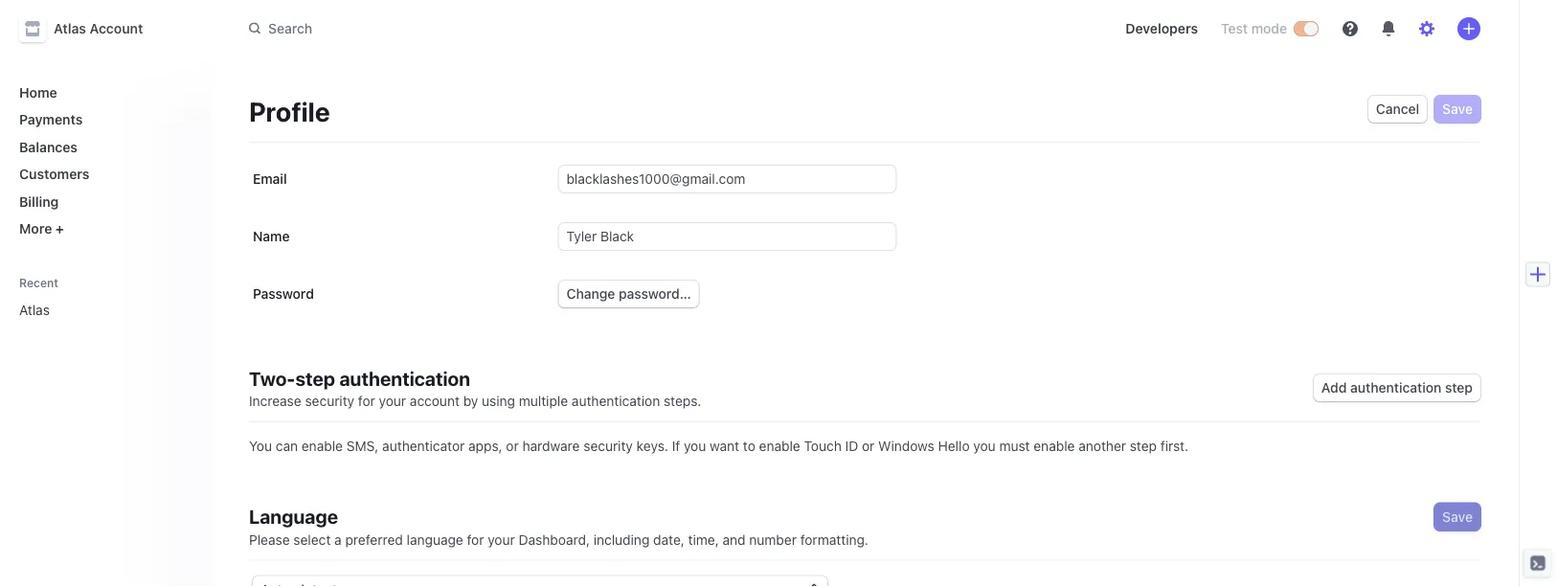 Task type: describe. For each thing, give the bounding box(es) containing it.
3 enable from the left
[[1034, 438, 1075, 454]]

apps,
[[469, 438, 503, 454]]

cancel button
[[1369, 96, 1428, 123]]

date,
[[653, 532, 685, 547]]

billing link
[[11, 186, 195, 217]]

including
[[594, 532, 650, 547]]

account
[[410, 393, 460, 409]]

want
[[710, 438, 740, 454]]

change password… button
[[559, 281, 699, 307]]

password…
[[619, 286, 691, 302]]

keys.
[[637, 438, 669, 454]]

if
[[672, 438, 680, 454]]

another
[[1079, 438, 1127, 454]]

cancel
[[1376, 101, 1420, 117]]

0 horizontal spatial authentication
[[340, 367, 470, 389]]

core navigation links element
[[11, 77, 195, 244]]

balances link
[[11, 131, 195, 162]]

customers link
[[11, 159, 195, 190]]

increase
[[249, 393, 301, 409]]

1 horizontal spatial step
[[1130, 438, 1157, 454]]

1 you from the left
[[684, 438, 706, 454]]

more +
[[19, 221, 64, 237]]

more
[[19, 221, 52, 237]]

change
[[567, 286, 615, 302]]

language
[[407, 532, 463, 547]]

formatting.
[[801, 532, 869, 547]]

password
[[253, 286, 314, 302]]

step inside two-step authentication increase security for your account by using multiple authentication steps.
[[295, 367, 335, 389]]

can
[[276, 438, 298, 454]]

Search text field
[[238, 11, 778, 46]]

test
[[1221, 21, 1248, 36]]

touch
[[804, 438, 842, 454]]

security inside two-step authentication increase security for your account by using multiple authentication steps.
[[305, 393, 355, 409]]

for inside language please select a preferred language for your dashboard, including date, time, and number formatting.
[[467, 532, 484, 547]]

settings image
[[1420, 21, 1435, 36]]

authentication inside popup button
[[1351, 380, 1442, 396]]

select
[[293, 532, 331, 547]]

developers
[[1126, 21, 1198, 36]]

email
[[253, 171, 287, 187]]

by
[[463, 393, 478, 409]]

billing
[[19, 194, 59, 209]]

developers link
[[1118, 13, 1206, 44]]

profile
[[249, 95, 330, 127]]

1 vertical spatial security
[[584, 438, 633, 454]]

add
[[1322, 380, 1347, 396]]

two-
[[249, 367, 295, 389]]

number
[[749, 532, 797, 547]]

2 or from the left
[[862, 438, 875, 454]]

to
[[743, 438, 756, 454]]

change password…
[[567, 286, 691, 302]]

save for 2nd save button from the bottom
[[1443, 101, 1473, 117]]

balances
[[19, 139, 78, 155]]

customers
[[19, 166, 90, 182]]

windows
[[879, 438, 935, 454]]

atlas for atlas
[[19, 302, 50, 318]]

id
[[845, 438, 859, 454]]

+
[[55, 221, 64, 237]]

payments link
[[11, 104, 195, 135]]



Task type: vqa. For each thing, say whether or not it's contained in the screenshot.
"Recent navigation links" element
yes



Task type: locate. For each thing, give the bounding box(es) containing it.
hello
[[938, 438, 970, 454]]

0 vertical spatial atlas
[[54, 21, 86, 36]]

you right the "if"
[[684, 438, 706, 454]]

and
[[723, 532, 746, 547]]

your
[[379, 393, 406, 409], [488, 532, 515, 547]]

step
[[295, 367, 335, 389], [1445, 380, 1473, 396], [1130, 438, 1157, 454]]

first.
[[1161, 438, 1189, 454]]

security
[[305, 393, 355, 409], [584, 438, 633, 454]]

you can enable sms, authenticator apps, or hardware security keys. if you want to enable touch id or windows hello you must enable another step first.
[[249, 438, 1189, 454]]

your inside language please select a preferred language for your dashboard, including date, time, and number formatting.
[[488, 532, 515, 547]]

1 horizontal spatial for
[[467, 532, 484, 547]]

2 horizontal spatial step
[[1445, 380, 1473, 396]]

1 vertical spatial your
[[488, 532, 515, 547]]

1 horizontal spatial your
[[488, 532, 515, 547]]

security left 'keys.' on the left of page
[[584, 438, 633, 454]]

dashboard,
[[519, 532, 590, 547]]

test mode
[[1221, 21, 1287, 36]]

2 save from the top
[[1443, 509, 1473, 524]]

enable right must
[[1034, 438, 1075, 454]]

help image
[[1343, 21, 1358, 36]]

enable right can
[[302, 438, 343, 454]]

1 horizontal spatial or
[[862, 438, 875, 454]]

0 vertical spatial security
[[305, 393, 355, 409]]

you
[[684, 438, 706, 454], [974, 438, 996, 454]]

authentication right add
[[1351, 380, 1442, 396]]

a
[[334, 532, 342, 547]]

for inside two-step authentication increase security for your account by using multiple authentication steps.
[[358, 393, 375, 409]]

home link
[[11, 77, 195, 108]]

0 horizontal spatial atlas
[[19, 302, 50, 318]]

1 horizontal spatial security
[[584, 438, 633, 454]]

home
[[19, 84, 57, 100]]

must
[[1000, 438, 1030, 454]]

atlas account
[[54, 21, 143, 36]]

step inside popup button
[[1445, 380, 1473, 396]]

1 or from the left
[[506, 438, 519, 454]]

1 save from the top
[[1443, 101, 1473, 117]]

0 horizontal spatial your
[[379, 393, 406, 409]]

authentication up account
[[340, 367, 470, 389]]

1 vertical spatial save
[[1443, 509, 1473, 524]]

security right increase
[[305, 393, 355, 409]]

atlas inside atlas link
[[19, 302, 50, 318]]

atlas account button
[[19, 15, 162, 42]]

0 vertical spatial your
[[379, 393, 406, 409]]

0 vertical spatial save
[[1443, 101, 1473, 117]]

using
[[482, 393, 515, 409]]

preferred
[[345, 532, 403, 547]]

language please select a preferred language for your dashboard, including date, time, and number formatting.
[[249, 505, 869, 547]]

1 horizontal spatial authentication
[[572, 393, 660, 409]]

your left account
[[379, 393, 406, 409]]

0 horizontal spatial for
[[358, 393, 375, 409]]

add authentication step
[[1322, 380, 1473, 396]]

enable right to
[[759, 438, 801, 454]]

you
[[249, 438, 272, 454]]

Search search field
[[238, 11, 778, 46]]

or right apps,
[[506, 438, 519, 454]]

2 enable from the left
[[759, 438, 801, 454]]

language
[[249, 505, 338, 528]]

recent navigation links element
[[0, 275, 211, 326]]

atlas left account
[[54, 21, 86, 36]]

your inside two-step authentication increase security for your account by using multiple authentication steps.
[[379, 393, 406, 409]]

or right id
[[862, 438, 875, 454]]

payments
[[19, 112, 83, 127]]

1 vertical spatial for
[[467, 532, 484, 547]]

you left must
[[974, 438, 996, 454]]

2 horizontal spatial authentication
[[1351, 380, 1442, 396]]

your left dashboard,
[[488, 532, 515, 547]]

two-step authentication increase security for your account by using multiple authentication steps.
[[249, 367, 702, 409]]

0 horizontal spatial or
[[506, 438, 519, 454]]

search
[[268, 20, 312, 36]]

0 horizontal spatial enable
[[302, 438, 343, 454]]

authenticator
[[382, 438, 465, 454]]

None text field
[[559, 223, 896, 250]]

2 you from the left
[[974, 438, 996, 454]]

save for 2nd save button
[[1443, 509, 1473, 524]]

mode
[[1252, 21, 1287, 36]]

multiple
[[519, 393, 568, 409]]

0 horizontal spatial security
[[305, 393, 355, 409]]

recent
[[19, 276, 59, 290]]

0 vertical spatial for
[[358, 393, 375, 409]]

1 horizontal spatial enable
[[759, 438, 801, 454]]

name
[[253, 228, 290, 244]]

None email field
[[559, 166, 896, 193]]

atlas
[[54, 21, 86, 36], [19, 302, 50, 318]]

1 enable from the left
[[302, 438, 343, 454]]

1 vertical spatial atlas
[[19, 302, 50, 318]]

atlas link
[[11, 295, 169, 326]]

for
[[358, 393, 375, 409], [467, 532, 484, 547]]

1 horizontal spatial atlas
[[54, 21, 86, 36]]

hardware
[[523, 438, 580, 454]]

account
[[90, 21, 143, 36]]

authentication
[[340, 367, 470, 389], [1351, 380, 1442, 396], [572, 393, 660, 409]]

0 horizontal spatial you
[[684, 438, 706, 454]]

1 vertical spatial save button
[[1435, 503, 1481, 531]]

please
[[249, 532, 290, 547]]

atlas down the recent
[[19, 302, 50, 318]]

1 horizontal spatial you
[[974, 438, 996, 454]]

save button
[[1435, 96, 1481, 123], [1435, 503, 1481, 531]]

2 horizontal spatial enable
[[1034, 438, 1075, 454]]

enable
[[302, 438, 343, 454], [759, 438, 801, 454], [1034, 438, 1075, 454]]

for right language on the left bottom
[[467, 532, 484, 547]]

2 save button from the top
[[1435, 503, 1481, 531]]

1 save button from the top
[[1435, 96, 1481, 123]]

for up sms,
[[358, 393, 375, 409]]

authentication up 'keys.' on the left of page
[[572, 393, 660, 409]]

or
[[506, 438, 519, 454], [862, 438, 875, 454]]

steps.
[[664, 393, 702, 409]]

0 vertical spatial save button
[[1435, 96, 1481, 123]]

0 horizontal spatial step
[[295, 367, 335, 389]]

add authentication step button
[[1314, 375, 1481, 401]]

sms,
[[347, 438, 379, 454]]

time,
[[688, 532, 719, 547]]

atlas for atlas account
[[54, 21, 86, 36]]

save
[[1443, 101, 1473, 117], [1443, 509, 1473, 524]]

atlas inside atlas account button
[[54, 21, 86, 36]]



